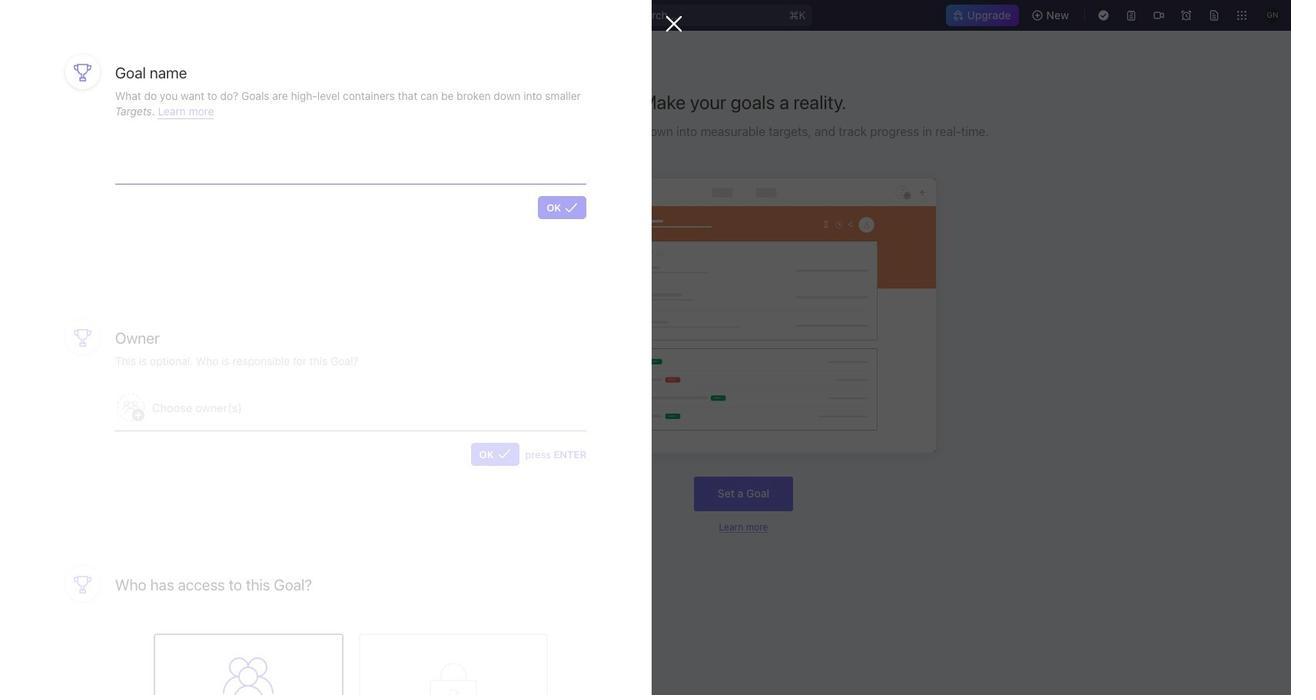 Task type: describe. For each thing, give the bounding box(es) containing it.
sidebar navigation
[[0, 31, 196, 695]]



Task type: vqa. For each thing, say whether or not it's contained in the screenshot.
alert
no



Task type: locate. For each thing, give the bounding box(es) containing it.
None text field
[[115, 142, 587, 184]]

tree
[[6, 346, 189, 449]]

tree inside sidebar navigation
[[6, 346, 189, 449]]

dialog
[[0, 0, 683, 695]]



